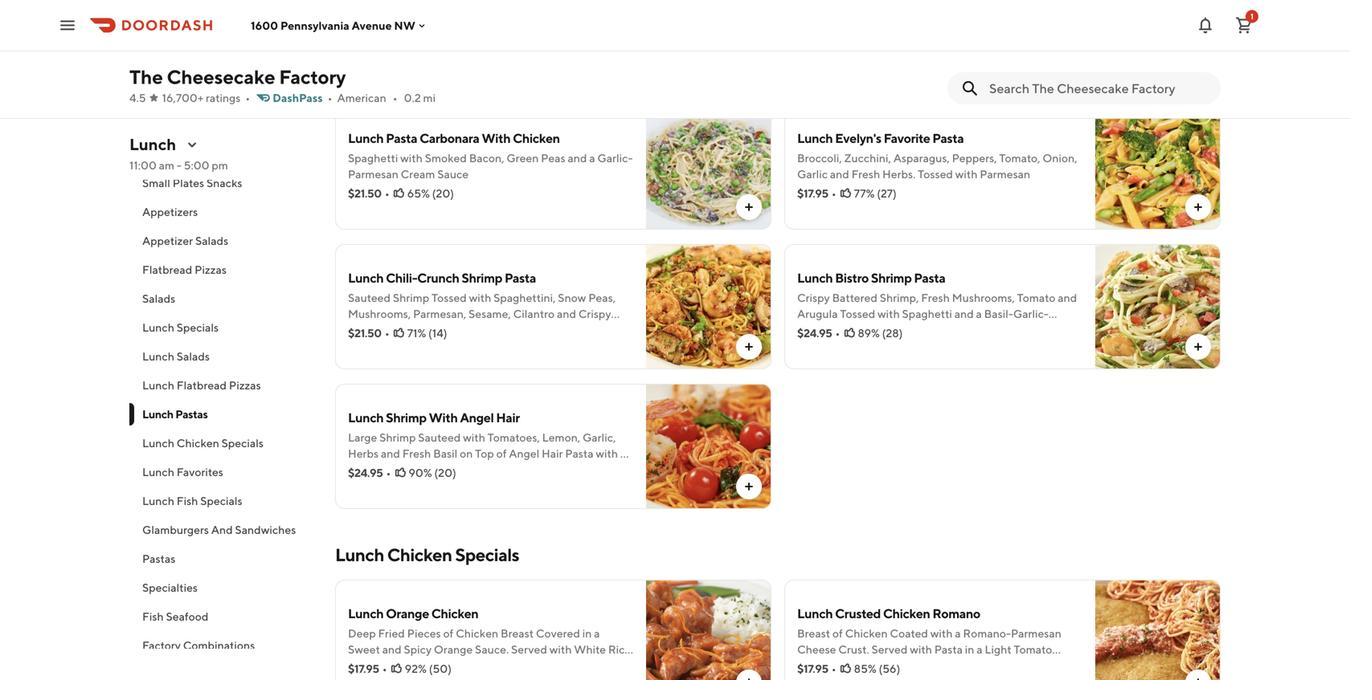 Task type: vqa. For each thing, say whether or not it's contained in the screenshot.


Task type: locate. For each thing, give the bounding box(es) containing it.
pasta inside lunch chili-crunch shrimp pasta sauteed shrimp tossed with spaghettini, snow peas, mushrooms, parmesan, sesame, cilantro and crispy garlic
[[505, 270, 536, 286]]

flatbread pizzas
[[142, 263, 227, 277]]

lunch chili-crunch shrimp pasta sauteed shrimp tossed with spaghettini, snow peas, mushrooms, parmesan, sesame, cilantro and crispy garlic
[[348, 270, 616, 337]]

add item to cart image for lunch bistro shrimp pasta
[[1192, 341, 1205, 354]]

pasta up spaghettini,
[[505, 270, 536, 286]]

in up white in the left of the page
[[583, 627, 592, 641]]

1 vertical spatial in
[[965, 643, 975, 657]]

marinara down ricotta,
[[450, 28, 495, 41]]

tomatoes,
[[488, 431, 540, 445]]

$17.95 for lunch crusted chicken romano
[[797, 663, 829, 676]]

1 horizontal spatial cream
[[835, 324, 870, 337]]

$21.50 left 65%
[[348, 187, 382, 200]]

0 horizontal spatial cream
[[401, 168, 435, 181]]

0 vertical spatial orange
[[386, 606, 429, 622]]

0 vertical spatial romano
[[520, 12, 563, 25]]

2 breast from the left
[[797, 627, 830, 641]]

0 vertical spatial mushrooms,
[[952, 291, 1015, 305]]

$24.95 •
[[797, 327, 840, 340], [348, 467, 391, 480]]

1 horizontal spatial pizzas
[[229, 379, 261, 392]]

lunch inside lunch shrimp with angel hair large shrimp sauteed with tomatoes, lemon, garlic, herbs and fresh basil on top of angel hair pasta with a touch of marinara sauce
[[348, 410, 384, 426]]

Item Search search field
[[989, 80, 1208, 97]]

appetizer salads
[[142, 234, 228, 248]]

• right 'touch'
[[386, 467, 391, 480]]

with down peppers,
[[956, 168, 978, 181]]

1 horizontal spatial romano
[[933, 606, 981, 622]]

1 vertical spatial tossed
[[432, 291, 467, 305]]

of right 'touch'
[[382, 463, 392, 477]]

• for 77% (27)
[[832, 187, 836, 200]]

served up (56)
[[872, 643, 908, 657]]

sauteed inside lunch chili-crunch shrimp pasta sauteed shrimp tossed with spaghettini, snow peas, mushrooms, parmesan, sesame, cilantro and crispy garlic
[[348, 291, 391, 305]]

$24.95 • for bistro
[[797, 327, 840, 340]]

$24.95
[[797, 327, 832, 340], [348, 467, 383, 480]]

basil inside "penne pasta, mozzarella, ricotta, romano and parmesan cheeses, marinara sauce and fresh basil"
[[583, 28, 608, 41]]

1 vertical spatial orange
[[434, 643, 473, 657]]

pasta up peppers,
[[933, 131, 964, 146]]

with right coated
[[931, 627, 953, 641]]

$21.50 • left 65%
[[348, 187, 390, 200]]

flatbread
[[142, 263, 192, 277], [177, 379, 227, 392]]

pizzas
[[195, 263, 227, 277], [229, 379, 261, 392]]

snow
[[558, 291, 586, 305]]

lunch bistro shrimp pasta image
[[1096, 244, 1221, 370]]

crispy up arugula
[[797, 291, 830, 305]]

$17.95 down sweet
[[348, 663, 379, 676]]

1 vertical spatial tomato
[[1014, 643, 1052, 657]]

fresh
[[552, 28, 581, 41], [852, 168, 880, 181], [921, 291, 950, 305], [402, 447, 431, 461]]

cream up 65%
[[401, 168, 435, 181]]

shrimp up 90%
[[386, 410, 427, 426]]

and
[[211, 524, 233, 537]]

pieces
[[407, 627, 441, 641]]

dashpass
[[273, 91, 323, 104]]

with up "90% (20)"
[[429, 410, 458, 426]]

lunch inside lunch crusted chicken romano breast of chicken coated with a romano-parmesan cheese crust. served with pasta in a light tomato sauce
[[797, 606, 833, 622]]

2 served from the left
[[872, 643, 908, 657]]

add item to cart image
[[1192, 61, 1205, 74], [743, 201, 756, 214], [1192, 201, 1205, 214], [743, 341, 756, 354], [1192, 677, 1205, 681]]

fresh inside lunch shrimp with angel hair large shrimp sauteed with tomatoes, lemon, garlic, herbs and fresh basil on top of angel hair pasta with a touch of marinara sauce
[[402, 447, 431, 461]]

mushrooms, up '71%'
[[348, 307, 411, 321]]

appetizers button
[[129, 198, 316, 227]]

0 vertical spatial basil
[[583, 28, 608, 41]]

1 horizontal spatial $24.95 •
[[797, 327, 840, 340]]

1 vertical spatial lunch chicken specials
[[335, 545, 519, 566]]

salads up "lunch flatbread pizzas" at the left of the page
[[177, 350, 210, 363]]

1 vertical spatial garlic
[[348, 324, 379, 337]]

lunch shrimp with angel hair image
[[646, 384, 772, 510]]

spaghetti down "american"
[[348, 152, 398, 165]]

with
[[400, 152, 423, 165], [956, 168, 978, 181], [469, 291, 491, 305], [878, 307, 900, 321], [463, 431, 485, 445], [596, 447, 618, 461], [931, 627, 953, 641], [550, 643, 572, 657], [910, 643, 932, 657]]

marinara inside "penne pasta, mozzarella, ricotta, romano and parmesan cheeses, marinara sauce and fresh basil"
[[450, 28, 495, 41]]

$24.95 down arugula
[[797, 327, 832, 340]]

add item to cart image for lunch orange chicken
[[743, 677, 756, 681]]

1 horizontal spatial in
[[965, 643, 975, 657]]

shrimp inside lunch bistro shrimp pasta crispy battered shrimp, fresh mushrooms, tomato and arugula tossed with spaghetti and a basil-garlic- lemon cream sauce
[[871, 270, 912, 286]]

0 vertical spatial pizzas
[[195, 263, 227, 277]]

1 horizontal spatial $24.95
[[797, 327, 832, 340]]

tossed down 'battered'
[[840, 307, 876, 321]]

• left 65%
[[385, 187, 390, 200]]

1 vertical spatial romano
[[933, 606, 981, 622]]

chicken inside lunch pasta carbonara with chicken spaghetti with smoked bacon, green peas and a garlic- parmesan cream sauce
[[513, 131, 560, 146]]

(20)
[[432, 187, 454, 200], [434, 467, 456, 480]]

1 horizontal spatial hair
[[542, 447, 563, 461]]

spaghetti inside lunch bistro shrimp pasta crispy battered shrimp, fresh mushrooms, tomato and arugula tossed with spaghetti and a basil-garlic- lemon cream sauce
[[902, 307, 952, 321]]

1 horizontal spatial spaghetti
[[902, 307, 952, 321]]

shrimp up shrimp,
[[871, 270, 912, 286]]

1 vertical spatial basil
[[433, 447, 458, 461]]

angel up the top
[[460, 410, 494, 426]]

sauce down 'on'
[[442, 463, 473, 477]]

1 horizontal spatial garlic
[[797, 168, 828, 181]]

tossed down asparagus,
[[918, 168, 953, 181]]

served inside lunch crusted chicken romano breast of chicken coated with a romano-parmesan cheese crust. served with pasta in a light tomato sauce
[[872, 643, 908, 657]]

0 vertical spatial garlic-
[[598, 152, 633, 165]]

2 vertical spatial $21.50
[[348, 327, 382, 340]]

• left the 92%
[[382, 663, 387, 676]]

crispy inside lunch chili-crunch shrimp pasta sauteed shrimp tossed with spaghettini, snow peas, mushrooms, parmesan, sesame, cilantro and crispy garlic
[[579, 307, 611, 321]]

specialties
[[142, 582, 198, 595]]

flatbread inside button
[[142, 263, 192, 277]]

with down covered
[[550, 643, 572, 657]]

0 horizontal spatial in
[[583, 627, 592, 641]]

spaghetti inside lunch pasta carbonara with chicken spaghetti with smoked bacon, green peas and a garlic- parmesan cream sauce
[[348, 152, 398, 165]]

small plates snacks
[[142, 176, 242, 190]]

$17.95 down broccoli, at the right of page
[[797, 187, 829, 200]]

and
[[565, 12, 584, 25], [531, 28, 550, 41], [568, 152, 587, 165], [830, 168, 849, 181], [1058, 291, 1077, 305], [557, 307, 576, 321], [955, 307, 974, 321], [381, 447, 400, 461], [382, 643, 402, 657], [348, 660, 367, 673]]

0 horizontal spatial romano
[[520, 12, 563, 25]]

lunch crusted chicken romano image
[[1096, 580, 1221, 681]]

0 vertical spatial tossed
[[918, 168, 953, 181]]

1
[[1251, 12, 1254, 21]]

1 breast from the left
[[501, 627, 534, 641]]

garlic left '71%'
[[348, 324, 379, 337]]

spaghettini,
[[494, 291, 556, 305]]

in inside lunch crusted chicken romano breast of chicken coated with a romano-parmesan cheese crust. served with pasta in a light tomato sauce
[[965, 643, 975, 657]]

lunch pasta carbonara with chicken spaghetti with smoked bacon, green peas and a garlic- parmesan cream sauce
[[348, 131, 633, 181]]

1 items, open order cart image
[[1235, 16, 1254, 35]]

lunch
[[348, 131, 384, 146], [797, 131, 833, 146], [129, 135, 176, 154], [348, 270, 384, 286], [797, 270, 833, 286], [142, 321, 174, 334], [142, 350, 174, 363], [142, 379, 174, 392], [142, 408, 173, 421], [348, 410, 384, 426], [142, 437, 174, 450], [142, 466, 174, 479], [142, 495, 174, 508], [335, 545, 384, 566], [348, 606, 384, 622], [797, 606, 833, 622]]

77%
[[854, 187, 875, 200]]

0 horizontal spatial spaghetti
[[348, 152, 398, 165]]

1 vertical spatial marinara
[[394, 463, 440, 477]]

71% (14)
[[407, 327, 447, 340]]

lunch chicken specials up pieces
[[335, 545, 519, 566]]

$24.95 • down herbs on the left bottom of page
[[348, 467, 391, 480]]

• left 79%
[[832, 47, 836, 60]]

1 horizontal spatial factory
[[279, 66, 346, 88]]

basil-
[[984, 307, 1013, 321]]

0 horizontal spatial $24.95 •
[[348, 467, 391, 480]]

pasta left "light"
[[935, 643, 963, 657]]

$21.50 • down the avenue
[[348, 47, 390, 60]]

and inside lunch shrimp with angel hair large shrimp sauteed with tomatoes, lemon, garlic, herbs and fresh basil on top of angel hair pasta with a touch of marinara sauce
[[381, 447, 400, 461]]

(48)
[[878, 47, 899, 60]]

pasta
[[386, 131, 417, 146], [933, 131, 964, 146], [505, 270, 536, 286], [914, 270, 946, 286], [565, 447, 594, 461], [935, 643, 963, 657]]

• for 90% (20)
[[386, 467, 391, 480]]

1 vertical spatial factory
[[142, 639, 181, 653]]

71%
[[407, 327, 426, 340]]

1 horizontal spatial served
[[872, 643, 908, 657]]

1 vertical spatial garlic-
[[1013, 307, 1049, 321]]

1 horizontal spatial tossed
[[840, 307, 876, 321]]

peas,
[[589, 291, 616, 305]]

1 vertical spatial sauteed
[[418, 431, 461, 445]]

pizzas inside lunch flatbread pizzas button
[[229, 379, 261, 392]]

breast
[[501, 627, 534, 641], [797, 627, 830, 641]]

pasta inside lunch crusted chicken romano breast of chicken coated with a romano-parmesan cheese crust. served with pasta in a light tomato sauce
[[935, 643, 963, 657]]

0 vertical spatial salads
[[195, 234, 228, 248]]

orange up (50)
[[434, 643, 473, 657]]

small plates snacks button
[[129, 169, 316, 198]]

garlic inside lunch evelyn's favorite pasta broccoli, zucchini, asparagus, peppers, tomato, onion, garlic and fresh herbs. tossed with parmesan
[[797, 168, 828, 181]]

0 horizontal spatial lunch chicken specials
[[142, 437, 264, 450]]

3 $21.50 from the top
[[348, 327, 382, 340]]

1 vertical spatial crispy
[[579, 307, 611, 321]]

(14)
[[428, 327, 447, 340]]

• for 93% (30)
[[385, 47, 390, 60]]

$17.95 • down sweet
[[348, 663, 387, 676]]

0 vertical spatial $21.50
[[348, 47, 382, 60]]

1 vertical spatial spaghetti
[[902, 307, 952, 321]]

salads up the lunch specials
[[142, 292, 175, 305]]

1600
[[251, 19, 278, 32]]

appetizer
[[142, 234, 193, 248]]

0 horizontal spatial orange
[[386, 606, 429, 622]]

0 vertical spatial tomato
[[1017, 291, 1056, 305]]

of right pieces
[[443, 627, 454, 641]]

92% (50)
[[405, 663, 452, 676]]

0 vertical spatial lunch chicken specials
[[142, 437, 264, 450]]

basil inside lunch shrimp with angel hair large shrimp sauteed with tomatoes, lemon, garlic, herbs and fresh basil on top of angel hair pasta with a touch of marinara sauce
[[433, 447, 458, 461]]

0 vertical spatial spaghetti
[[348, 152, 398, 165]]

4.5
[[129, 91, 146, 104]]

with inside lunch evelyn's favorite pasta broccoli, zucchini, asparagus, peppers, tomato, onion, garlic and fresh herbs. tossed with parmesan
[[956, 168, 978, 181]]

1 vertical spatial pastas
[[142, 553, 176, 566]]

in inside lunch orange chicken deep fried pieces of chicken breast covered in a sweet and spicy orange sauce. served with white rice and vegetables
[[583, 627, 592, 641]]

0 vertical spatial marinara
[[450, 28, 495, 41]]

mushrooms, up basil-
[[952, 291, 1015, 305]]

1 horizontal spatial marinara
[[450, 28, 495, 41]]

sauteed down chili- at the top of page
[[348, 291, 391, 305]]

parmesan down tomato,
[[980, 168, 1031, 181]]

$21.50 •
[[348, 47, 390, 60], [348, 187, 390, 200], [348, 327, 390, 340]]

add item to cart image
[[1192, 341, 1205, 354], [743, 481, 756, 494], [743, 677, 756, 681]]

mushrooms,
[[952, 291, 1015, 305], [348, 307, 411, 321]]

pasta inside lunch bistro shrimp pasta crispy battered shrimp, fresh mushrooms, tomato and arugula tossed with spaghetti and a basil-garlic- lemon cream sauce
[[914, 270, 946, 286]]

1 vertical spatial flatbread
[[177, 379, 227, 392]]

(20) for with
[[434, 467, 456, 480]]

• for 79% (48)
[[832, 47, 836, 60]]

$24.95 • down arugula
[[797, 327, 840, 340]]

the
[[129, 66, 163, 88]]

tossed inside lunch bistro shrimp pasta crispy battered shrimp, fresh mushrooms, tomato and arugula tossed with spaghetti and a basil-garlic- lemon cream sauce
[[840, 307, 876, 321]]

add item to cart image for lunch chili-crunch shrimp pasta
[[743, 341, 756, 354]]

0 vertical spatial $24.95 •
[[797, 327, 840, 340]]

1 vertical spatial cream
[[835, 324, 870, 337]]

lunch flatbread pizzas button
[[129, 371, 316, 400]]

cheeses,
[[401, 28, 447, 41]]

1 vertical spatial add item to cart image
[[743, 481, 756, 494]]

$24.95 down herbs on the left bottom of page
[[348, 467, 383, 480]]

coated
[[890, 627, 928, 641]]

$24.95 for lunch bistro shrimp pasta
[[797, 327, 832, 340]]

cream down 'battered'
[[835, 324, 870, 337]]

touch
[[348, 463, 379, 477]]

1 horizontal spatial garlic-
[[1013, 307, 1049, 321]]

lunch chicken specials button
[[129, 429, 316, 458]]

1 horizontal spatial mushrooms,
[[952, 291, 1015, 305]]

$17.95 • for lunch evelyn's favorite pasta
[[797, 187, 836, 200]]

plates
[[173, 176, 204, 190]]

arugula
[[797, 307, 838, 321]]

$21.50 for lunch pasta carbonara with chicken
[[348, 187, 382, 200]]

cream
[[401, 168, 435, 181], [835, 324, 870, 337]]

1 horizontal spatial with
[[482, 131, 511, 146]]

2 vertical spatial tossed
[[840, 307, 876, 321]]

with down garlic,
[[596, 447, 618, 461]]

a inside lunch orange chicken deep fried pieces of chicken breast covered in a sweet and spicy orange sauce. served with white rice and vegetables
[[594, 627, 600, 641]]

1 horizontal spatial basil
[[583, 28, 608, 41]]

1 vertical spatial $21.50
[[348, 187, 382, 200]]

specials
[[177, 321, 219, 334], [222, 437, 264, 450], [200, 495, 242, 508], [455, 545, 519, 566]]

romano
[[520, 12, 563, 25], [933, 606, 981, 622]]

• right lemon
[[836, 327, 840, 340]]

$21.50 • for pasta
[[348, 187, 390, 200]]

0 vertical spatial sauteed
[[348, 291, 391, 305]]

85% (56)
[[854, 663, 901, 676]]

with left smoked
[[400, 152, 423, 165]]

$21.50 for lunch chili-crunch shrimp pasta
[[348, 327, 382, 340]]

in down "romano-"
[[965, 643, 975, 657]]

0 horizontal spatial garlic
[[348, 324, 379, 337]]

and inside lunch evelyn's favorite pasta broccoli, zucchini, asparagus, peppers, tomato, onion, garlic and fresh herbs. tossed with parmesan
[[830, 168, 849, 181]]

lunch inside lunch bistro shrimp pasta crispy battered shrimp, fresh mushrooms, tomato and arugula tossed with spaghetti and a basil-garlic- lemon cream sauce
[[797, 270, 833, 286]]

1 vertical spatial mushrooms,
[[348, 307, 411, 321]]

parmesan up "light"
[[1011, 627, 1062, 641]]

1 vertical spatial (20)
[[434, 467, 456, 480]]

0 horizontal spatial tossed
[[432, 291, 467, 305]]

0 horizontal spatial served
[[511, 643, 547, 657]]

of inside lunch crusted chicken romano breast of chicken coated with a romano-parmesan cheese crust. served with pasta in a light tomato sauce
[[833, 627, 843, 641]]

with up sesame,
[[469, 291, 491, 305]]

2 $21.50 from the top
[[348, 187, 382, 200]]

romano right ricotta,
[[520, 12, 563, 25]]

0 horizontal spatial $24.95
[[348, 467, 383, 480]]

favorite
[[884, 131, 930, 146]]

with inside lunch chili-crunch shrimp pasta sauteed shrimp tossed with spaghettini, snow peas, mushrooms, parmesan, sesame, cilantro and crispy garlic
[[469, 291, 491, 305]]

sauce down cheese
[[797, 660, 829, 673]]

• left '71%'
[[385, 327, 390, 340]]

penne pasta, mozzarella, ricotta, romano and parmesan cheeses, marinara sauce and fresh basil
[[348, 12, 608, 41]]

2 vertical spatial $21.50 •
[[348, 327, 390, 340]]

tomato
[[1017, 291, 1056, 305], [1014, 643, 1052, 657]]

pastas down "lunch flatbread pizzas" at the left of the page
[[175, 408, 208, 421]]

1 horizontal spatial breast
[[797, 627, 830, 641]]

1 vertical spatial $24.95
[[348, 467, 383, 480]]

tossed
[[918, 168, 953, 181], [432, 291, 467, 305], [840, 307, 876, 321]]

1 vertical spatial angel
[[509, 447, 540, 461]]

0 vertical spatial cream
[[401, 168, 435, 181]]

pizzas down appetizer salads button
[[195, 263, 227, 277]]

0 vertical spatial flatbread
[[142, 263, 192, 277]]

fish down lunch favorites
[[177, 495, 198, 508]]

factory down fish seafood
[[142, 639, 181, 653]]

hair
[[496, 410, 520, 426], [542, 447, 563, 461]]

garlic inside lunch chili-crunch shrimp pasta sauteed shrimp tossed with spaghettini, snow peas, mushrooms, parmesan, sesame, cilantro and crispy garlic
[[348, 324, 379, 337]]

garlic down broccoli, at the right of page
[[797, 168, 828, 181]]

$21.50 left '71%'
[[348, 327, 382, 340]]

0 vertical spatial (20)
[[432, 187, 454, 200]]

large
[[348, 431, 377, 445]]

pasta up shrimp,
[[914, 270, 946, 286]]

of up crust.
[[833, 627, 843, 641]]

0 horizontal spatial mushrooms,
[[348, 307, 411, 321]]

with down coated
[[910, 643, 932, 657]]

pennsylvania
[[280, 19, 349, 32]]

on
[[460, 447, 473, 461]]

lunch chicken specials inside button
[[142, 437, 264, 450]]

$17.95 left 79%
[[797, 47, 829, 60]]

1 vertical spatial salads
[[142, 292, 175, 305]]

nw
[[394, 19, 415, 32]]

2 $21.50 • from the top
[[348, 187, 390, 200]]

garlic,
[[583, 431, 616, 445]]

• left 77%
[[832, 187, 836, 200]]

sauteed up 'on'
[[418, 431, 461, 445]]

crusted
[[835, 606, 881, 622]]

shrimp
[[462, 270, 502, 286], [871, 270, 912, 286], [393, 291, 429, 305], [386, 410, 427, 426], [379, 431, 416, 445]]

crust.
[[839, 643, 869, 657]]

pizzas down the lunch salads button
[[229, 379, 261, 392]]

(20) right 65%
[[432, 187, 454, 200]]

factory up the dashpass •
[[279, 66, 346, 88]]

shrimp up sesame,
[[462, 270, 502, 286]]

1 vertical spatial pizzas
[[229, 379, 261, 392]]

0 horizontal spatial factory
[[142, 639, 181, 653]]

$21.50 • left '71%'
[[348, 327, 390, 340]]

pastas up specialties
[[142, 553, 176, 566]]

cheesecake
[[167, 66, 275, 88]]

0 vertical spatial in
[[583, 627, 592, 641]]

• left the 93%
[[385, 47, 390, 60]]

0 vertical spatial $21.50 •
[[348, 47, 390, 60]]

$21.50 down the avenue
[[348, 47, 382, 60]]

0 horizontal spatial fish
[[142, 610, 164, 624]]

parmesan down "penne"
[[348, 28, 399, 41]]

0 vertical spatial $24.95
[[797, 327, 832, 340]]

with up the bacon,
[[482, 131, 511, 146]]

romano up "romano-"
[[933, 606, 981, 622]]

lunch inside lunch evelyn's favorite pasta broccoli, zucchini, asparagus, peppers, tomato, onion, garlic and fresh herbs. tossed with parmesan
[[797, 131, 833, 146]]

covered
[[536, 627, 580, 641]]

$17.95 • down cheese
[[797, 663, 836, 676]]

open menu image
[[58, 16, 77, 35]]

1600 pennsylvania avenue nw
[[251, 19, 415, 32]]

salads
[[195, 234, 228, 248], [142, 292, 175, 305], [177, 350, 210, 363]]

chicken
[[513, 131, 560, 146], [177, 437, 219, 450], [387, 545, 452, 566], [431, 606, 479, 622], [883, 606, 930, 622], [456, 627, 499, 641], [845, 627, 888, 641]]

2 vertical spatial salads
[[177, 350, 210, 363]]

a inside lunch pasta carbonara with chicken spaghetti with smoked bacon, green peas and a garlic- parmesan cream sauce
[[589, 152, 595, 165]]

lunch shrimp with angel hair large shrimp sauteed with tomatoes, lemon, garlic, herbs and fresh basil on top of angel hair pasta with a touch of marinara sauce
[[348, 410, 626, 477]]

2 vertical spatial add item to cart image
[[743, 677, 756, 681]]

a
[[589, 152, 595, 165], [976, 307, 982, 321], [620, 447, 626, 461], [594, 627, 600, 641], [955, 627, 961, 641], [977, 643, 983, 657]]

pasta inside lunch shrimp with angel hair large shrimp sauteed with tomatoes, lemon, garlic, herbs and fresh basil on top of angel hair pasta with a touch of marinara sauce
[[565, 447, 594, 461]]

sauteed
[[348, 291, 391, 305], [418, 431, 461, 445]]

hair up the tomatoes,
[[496, 410, 520, 426]]

$17.95 • for lunch orange chicken
[[348, 663, 387, 676]]

lunch chicken specials up favorites
[[142, 437, 264, 450]]

0 horizontal spatial sauteed
[[348, 291, 391, 305]]

• left "american"
[[328, 91, 332, 104]]

1 served from the left
[[511, 643, 547, 657]]

romano inside lunch crusted chicken romano breast of chicken coated with a romano-parmesan cheese crust. served with pasta in a light tomato sauce
[[933, 606, 981, 622]]

with down shrimp,
[[878, 307, 900, 321]]

0 horizontal spatial breast
[[501, 627, 534, 641]]

lunch chicken specials
[[142, 437, 264, 450], [335, 545, 519, 566]]

1 vertical spatial hair
[[542, 447, 563, 461]]

tossed up parmesan, on the left top of the page
[[432, 291, 467, 305]]

3 $21.50 • from the top
[[348, 327, 390, 340]]

1 vertical spatial with
[[429, 410, 458, 426]]

sauce inside "penne pasta, mozzarella, ricotta, romano and parmesan cheeses, marinara sauce and fresh basil"
[[497, 28, 529, 41]]

add item to cart image for lunch pasta carbonara with chicken
[[743, 201, 756, 214]]

1 horizontal spatial sauteed
[[418, 431, 461, 445]]

lunch favorites button
[[129, 458, 316, 487]]

fish
[[177, 495, 198, 508], [142, 610, 164, 624]]

0 horizontal spatial garlic-
[[598, 152, 633, 165]]

cheese
[[797, 643, 836, 657]]

sauce down smoked
[[437, 168, 469, 181]]

0 horizontal spatial marinara
[[394, 463, 440, 477]]

0 horizontal spatial with
[[429, 410, 458, 426]]

breast up cheese
[[797, 627, 830, 641]]

fresh inside lunch bistro shrimp pasta crispy battered shrimp, fresh mushrooms, tomato and arugula tossed with spaghetti and a basil-garlic- lemon cream sauce
[[921, 291, 950, 305]]

1 vertical spatial $24.95 •
[[348, 467, 391, 480]]

0 vertical spatial with
[[482, 131, 511, 146]]

0 vertical spatial garlic
[[797, 168, 828, 181]]

$17.95 down cheese
[[797, 663, 829, 676]]

• down cheese
[[832, 663, 836, 676]]

lunch inside button
[[142, 466, 174, 479]]

angel down the tomatoes,
[[509, 447, 540, 461]]

$17.95 • down broccoli, at the right of page
[[797, 187, 836, 200]]

1 $21.50 from the top
[[348, 47, 382, 60]]

pasta down lemon,
[[565, 447, 594, 461]]

parmesan down "american"
[[348, 168, 399, 181]]

flatbread down the lunch salads button
[[177, 379, 227, 392]]

rice
[[608, 643, 631, 657]]

marinara right 'touch'
[[394, 463, 440, 477]]

crispy down peas,
[[579, 307, 611, 321]]

•
[[385, 47, 390, 60], [832, 47, 836, 60], [245, 91, 250, 104], [328, 91, 332, 104], [393, 91, 398, 104], [385, 187, 390, 200], [832, 187, 836, 200], [385, 327, 390, 340], [836, 327, 840, 340], [386, 467, 391, 480], [382, 663, 387, 676], [832, 663, 836, 676]]



Task type: describe. For each thing, give the bounding box(es) containing it.
with inside lunch pasta carbonara with chicken spaghetti with smoked bacon, green peas and a garlic- parmesan cream sauce
[[482, 131, 511, 146]]

marinara inside lunch shrimp with angel hair large shrimp sauteed with tomatoes, lemon, garlic, herbs and fresh basil on top of angel hair pasta with a touch of marinara sauce
[[394, 463, 440, 477]]

(20) for carbonara
[[432, 187, 454, 200]]

(28)
[[882, 327, 903, 340]]

• for 92% (50)
[[382, 663, 387, 676]]

battered
[[832, 291, 878, 305]]

chicken inside button
[[177, 437, 219, 450]]

sauce.
[[475, 643, 509, 657]]

fish seafood
[[142, 610, 209, 624]]

menus image
[[186, 138, 199, 151]]

a inside lunch bistro shrimp pasta crispy battered shrimp, fresh mushrooms, tomato and arugula tossed with spaghetti and a basil-garlic- lemon cream sauce
[[976, 307, 982, 321]]

romano inside "penne pasta, mozzarella, ricotta, romano and parmesan cheeses, marinara sauce and fresh basil"
[[520, 12, 563, 25]]

lemon,
[[542, 431, 580, 445]]

65% (20)
[[407, 187, 454, 200]]

• left 0.2
[[393, 91, 398, 104]]

0.2
[[404, 91, 421, 104]]

breast inside lunch orange chicken deep fried pieces of chicken breast covered in a sweet and spicy orange sauce. served with white rice and vegetables
[[501, 627, 534, 641]]

salads for appetizer salads
[[195, 234, 228, 248]]

chili-
[[386, 270, 417, 286]]

with inside lunch shrimp with angel hair large shrimp sauteed with tomatoes, lemon, garlic, herbs and fresh basil on top of angel hair pasta with a touch of marinara sauce
[[429, 410, 458, 426]]

factory combinations
[[142, 639, 255, 653]]

breast inside lunch crusted chicken romano breast of chicken coated with a romano-parmesan cheese crust. served with pasta in a light tomato sauce
[[797, 627, 830, 641]]

factory inside button
[[142, 639, 181, 653]]

factory combinations button
[[129, 632, 316, 661]]

dashpass •
[[273, 91, 332, 104]]

tossed inside lunch evelyn's favorite pasta broccoli, zucchini, asparagus, peppers, tomato, onion, garlic and fresh herbs. tossed with parmesan
[[918, 168, 953, 181]]

lunch inside lunch pasta carbonara with chicken spaghetti with smoked bacon, green peas and a garlic- parmesan cream sauce
[[348, 131, 384, 146]]

evelyn's
[[835, 131, 882, 146]]

lunch fish specials button
[[129, 487, 316, 516]]

flatbread inside button
[[177, 379, 227, 392]]

mushrooms, inside lunch bistro shrimp pasta crispy battered shrimp, fresh mushrooms, tomato and arugula tossed with spaghetti and a basil-garlic- lemon cream sauce
[[952, 291, 1015, 305]]

65%
[[407, 187, 430, 200]]

add item to cart image for lunch crusted chicken romano
[[1192, 677, 1205, 681]]

lunch evelyn's favorite pasta image
[[1096, 104, 1221, 230]]

am
[[159, 159, 174, 172]]

salads button
[[129, 285, 316, 313]]

1 button
[[1228, 9, 1260, 41]]

$24.95 for lunch shrimp with angel hair
[[348, 467, 383, 480]]

pasta inside lunch evelyn's favorite pasta broccoli, zucchini, asparagus, peppers, tomato, onion, garlic and fresh herbs. tossed with parmesan
[[933, 131, 964, 146]]

add item to cart image for lunch shrimp with angel hair
[[743, 481, 756, 494]]

sauce inside lunch bistro shrimp pasta crispy battered shrimp, fresh mushrooms, tomato and arugula tossed with spaghetti and a basil-garlic- lemon cream sauce
[[872, 324, 903, 337]]

11:00
[[129, 159, 157, 172]]

lunch salads
[[142, 350, 210, 363]]

93%
[[407, 47, 429, 60]]

garlic- inside lunch bistro shrimp pasta crispy battered shrimp, fresh mushrooms, tomato and arugula tossed with spaghetti and a basil-garlic- lemon cream sauce
[[1013, 307, 1049, 321]]

combinations
[[183, 639, 255, 653]]

served inside lunch orange chicken deep fried pieces of chicken breast covered in a sweet and spicy orange sauce. served with white rice and vegetables
[[511, 643, 547, 657]]

parmesan inside lunch pasta carbonara with chicken spaghetti with smoked bacon, green peas and a garlic- parmesan cream sauce
[[348, 168, 399, 181]]

85%
[[854, 663, 877, 676]]

add item to cart image for lunch evelyn's favorite pasta
[[1192, 201, 1205, 214]]

tossed inside lunch chili-crunch shrimp pasta sauteed shrimp tossed with spaghettini, snow peas, mushrooms, parmesan, sesame, cilantro and crispy garlic
[[432, 291, 467, 305]]

glamburgers and sandwiches button
[[129, 516, 316, 545]]

lunch pasta carbonara image
[[1096, 0, 1221, 90]]

• down the 'the cheesecake factory'
[[245, 91, 250, 104]]

lunch orange chicken image
[[646, 580, 772, 681]]

green
[[507, 152, 539, 165]]

lunch favorites
[[142, 466, 223, 479]]

with inside lunch orange chicken deep fried pieces of chicken breast covered in a sweet and spicy orange sauce. served with white rice and vegetables
[[550, 643, 572, 657]]

onion,
[[1043, 152, 1078, 165]]

79% (48)
[[854, 47, 899, 60]]

77% (27)
[[854, 187, 897, 200]]

(27)
[[877, 187, 897, 200]]

tomato inside lunch bistro shrimp pasta crispy battered shrimp, fresh mushrooms, tomato and arugula tossed with spaghetti and a basil-garlic- lemon cream sauce
[[1017, 291, 1056, 305]]

lunch fish specials
[[142, 495, 242, 508]]

fresh inside lunch evelyn's favorite pasta broccoli, zucchini, asparagus, peppers, tomato, onion, garlic and fresh herbs. tossed with parmesan
[[852, 168, 880, 181]]

small
[[142, 176, 170, 190]]

90%
[[409, 467, 432, 480]]

79%
[[854, 47, 876, 60]]

0 vertical spatial hair
[[496, 410, 520, 426]]

of right the top
[[496, 447, 507, 461]]

with up 'on'
[[463, 431, 485, 445]]

shrimp,
[[880, 291, 919, 305]]

seafood
[[166, 610, 209, 624]]

tomato,
[[999, 152, 1041, 165]]

lunch four cheese pasta with chicken image
[[646, 0, 772, 90]]

cream inside lunch pasta carbonara with chicken spaghetti with smoked bacon, green peas and a garlic- parmesan cream sauce
[[401, 168, 435, 181]]

$17.95 • left 79%
[[797, 47, 836, 60]]

pizzas inside flatbread pizzas button
[[195, 263, 227, 277]]

a inside lunch shrimp with angel hair large shrimp sauteed with tomatoes, lemon, garlic, herbs and fresh basil on top of angel hair pasta with a touch of marinara sauce
[[620, 447, 626, 461]]

lunch salads button
[[129, 342, 316, 371]]

1 horizontal spatial angel
[[509, 447, 540, 461]]

lunch chili-crunch shrimp pasta image
[[646, 244, 772, 370]]

sesame,
[[469, 307, 511, 321]]

$17.95 for lunch evelyn's favorite pasta
[[797, 187, 829, 200]]

lemon
[[797, 324, 833, 337]]

1 vertical spatial fish
[[142, 610, 164, 624]]

lunch inside lunch chili-crunch shrimp pasta sauteed shrimp tossed with spaghettini, snow peas, mushrooms, parmesan, sesame, cilantro and crispy garlic
[[348, 270, 384, 286]]

pasta,
[[383, 12, 414, 25]]

mushrooms, inside lunch chili-crunch shrimp pasta sauteed shrimp tossed with spaghettini, snow peas, mushrooms, parmesan, sesame, cilantro and crispy garlic
[[348, 307, 411, 321]]

92%
[[405, 663, 427, 676]]

parmesan inside "penne pasta, mozzarella, ricotta, romano and parmesan cheeses, marinara sauce and fresh basil"
[[348, 28, 399, 41]]

lunch crusted chicken romano breast of chicken coated with a romano-parmesan cheese crust. served with pasta in a light tomato sauce
[[797, 606, 1062, 673]]

sauteed inside lunch shrimp with angel hair large shrimp sauteed with tomatoes, lemon, garlic, herbs and fresh basil on top of angel hair pasta with a touch of marinara sauce
[[418, 431, 461, 445]]

shrimp right large
[[379, 431, 416, 445]]

fresh inside "penne pasta, mozzarella, ricotta, romano and parmesan cheeses, marinara sauce and fresh basil"
[[552, 28, 581, 41]]

glamburgers and sandwiches
[[142, 524, 296, 537]]

pasta inside lunch pasta carbonara with chicken spaghetti with smoked bacon, green peas and a garlic- parmesan cream sauce
[[386, 131, 417, 146]]

0 vertical spatial pastas
[[175, 408, 208, 421]]

peas
[[541, 152, 566, 165]]

avenue
[[352, 19, 392, 32]]

salads for lunch salads
[[177, 350, 210, 363]]

sauce inside lunch crusted chicken romano breast of chicken coated with a romano-parmesan cheese crust. served with pasta in a light tomato sauce
[[797, 660, 829, 673]]

lunch inside lunch orange chicken deep fried pieces of chicken breast covered in a sweet and spicy orange sauce. served with white rice and vegetables
[[348, 606, 384, 622]]

lunch bistro shrimp pasta crispy battered shrimp, fresh mushrooms, tomato and arugula tossed with spaghetti and a basil-garlic- lemon cream sauce
[[797, 270, 1077, 337]]

1 horizontal spatial lunch chicken specials
[[335, 545, 519, 566]]

• for 65% (20)
[[385, 187, 390, 200]]

ratings
[[206, 91, 241, 104]]

crispy inside lunch bistro shrimp pasta crispy battered shrimp, fresh mushrooms, tomato and arugula tossed with spaghetti and a basil-garlic- lemon cream sauce
[[797, 291, 830, 305]]

89% (28)
[[858, 327, 903, 340]]

carbonara
[[420, 131, 479, 146]]

deep
[[348, 627, 376, 641]]

• for 89% (28)
[[836, 327, 840, 340]]

• for 71% (14)
[[385, 327, 390, 340]]

notification bell image
[[1196, 16, 1215, 35]]

american
[[337, 91, 386, 104]]

and inside lunch chili-crunch shrimp pasta sauteed shrimp tossed with spaghettini, snow peas, mushrooms, parmesan, sesame, cilantro and crispy garlic
[[557, 307, 576, 321]]

cream inside lunch bistro shrimp pasta crispy battered shrimp, fresh mushrooms, tomato and arugula tossed with spaghetti and a basil-garlic- lemon cream sauce
[[835, 324, 870, 337]]

$17.95 • for lunch crusted chicken romano
[[797, 663, 836, 676]]

with inside lunch bistro shrimp pasta crispy battered shrimp, fresh mushrooms, tomato and arugula tossed with spaghetti and a basil-garlic- lemon cream sauce
[[878, 307, 900, 321]]

of inside lunch orange chicken deep fried pieces of chicken breast covered in a sweet and spicy orange sauce. served with white rice and vegetables
[[443, 627, 454, 641]]

cilantro
[[513, 307, 555, 321]]

garlic- inside lunch pasta carbonara with chicken spaghetti with smoked bacon, green peas and a garlic- parmesan cream sauce
[[598, 152, 633, 165]]

(50)
[[429, 663, 452, 676]]

and inside lunch pasta carbonara with chicken spaghetti with smoked bacon, green peas and a garlic- parmesan cream sauce
[[568, 152, 587, 165]]

0 vertical spatial angel
[[460, 410, 494, 426]]

tomato inside lunch crusted chicken romano breast of chicken coated with a romano-parmesan cheese crust. served with pasta in a light tomato sauce
[[1014, 643, 1052, 657]]

broccoli,
[[797, 152, 842, 165]]

penne
[[348, 12, 381, 25]]

93% (30)
[[407, 47, 453, 60]]

peppers,
[[952, 152, 997, 165]]

lunch pasta carbonara with chicken image
[[646, 104, 772, 230]]

1 $21.50 • from the top
[[348, 47, 390, 60]]

parmesan inside lunch evelyn's favorite pasta broccoli, zucchini, asparagus, peppers, tomato, onion, garlic and fresh herbs. tossed with parmesan
[[980, 168, 1031, 181]]

top
[[475, 447, 494, 461]]

$24.95 • for shrimp
[[348, 467, 391, 480]]

1600 pennsylvania avenue nw button
[[251, 19, 428, 32]]

spicy
[[404, 643, 432, 657]]

pastas inside button
[[142, 553, 176, 566]]

(56)
[[879, 663, 901, 676]]

asparagus,
[[894, 152, 950, 165]]

with inside lunch pasta carbonara with chicken spaghetti with smoked bacon, green peas and a garlic- parmesan cream sauce
[[400, 152, 423, 165]]

ricotta,
[[477, 12, 518, 25]]

sauce inside lunch shrimp with angel hair large shrimp sauteed with tomatoes, lemon, garlic, herbs and fresh basil on top of angel hair pasta with a touch of marinara sauce
[[442, 463, 473, 477]]

mozzarella,
[[417, 12, 475, 25]]

white
[[574, 643, 606, 657]]

• for 85% (56)
[[832, 663, 836, 676]]

appetizers
[[142, 205, 198, 219]]

shrimp down chili- at the top of page
[[393, 291, 429, 305]]

$21.50 • for chili-
[[348, 327, 390, 340]]

89%
[[858, 327, 880, 340]]

american • 0.2 mi
[[337, 91, 436, 104]]

$17.95 for lunch orange chicken
[[348, 663, 379, 676]]

0 vertical spatial fish
[[177, 495, 198, 508]]

parmesan inside lunch crusted chicken romano breast of chicken coated with a romano-parmesan cheese crust. served with pasta in a light tomato sauce
[[1011, 627, 1062, 641]]

lunch flatbread pizzas
[[142, 379, 261, 392]]

bistro
[[835, 270, 869, 286]]

sauce inside lunch pasta carbonara with chicken spaghetti with smoked bacon, green peas and a garlic- parmesan cream sauce
[[437, 168, 469, 181]]



